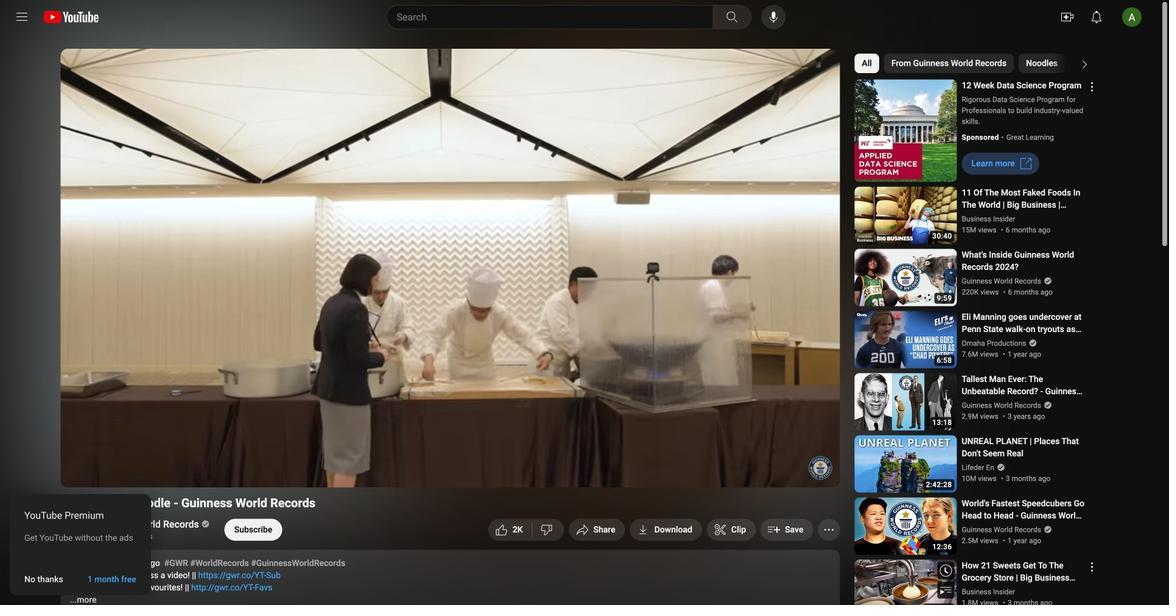 Task type: describe. For each thing, give the bounding box(es) containing it.
tallest man ever: the unbeatable record? - guinness world records by guinness world records 2,944,297 views 3 years ago 13 minutes, 18 seconds element
[[962, 373, 1086, 398]]

verified image for unreal planet | places that don't seem real by lifeder en 10,858,949 views 3 months ago 2 hours, 42 minutes element
[[995, 463, 1006, 472]]

verified image up 11.9 million subscribers 'element'
[[199, 520, 210, 528]]

sponsored image
[[962, 132, 1007, 143]]

youtube video player element
[[61, 49, 841, 487]]

11 of the most faked foods in the world | big business | insider business by business insider 15,030,241 views 6 months ago 30 minutes element
[[962, 187, 1086, 211]]

30 minutes, 40 seconds element
[[933, 232, 953, 240]]

verified image for tallest man ever: the unbeatable record? - guinness world records by guinness world records 2,944,297 views 3 years ago 13 minutes, 18 seconds element on the right bottom
[[1042, 401, 1053, 409]]

verified image for eli manning goes undercover at penn state walk-on tryouts as "chad powers" by omaha productions 7,657,272 views 1 year ago 6 minutes, 58 seconds element on the bottom right of page
[[1027, 339, 1038, 347]]

autoplay is on image
[[659, 468, 681, 477]]

9 minutes, 59 seconds element
[[937, 295, 953, 302]]

verified image
[[1042, 525, 1053, 534]]

avatar image image
[[1123, 7, 1143, 27]]

how 21 sweets get to the grocery store | big business marathon | business insider by business insider 1,864,471 views 3 months ago 2 hours, 44 minutes element
[[962, 560, 1086, 584]]

seek slider slider
[[68, 449, 833, 461]]

verified image for "what's inside guinness world records 2024? by guinness world records 220,048 views 6 months ago 9 minutes, 59 seconds" element
[[1042, 277, 1053, 285]]

eli manning goes undercover at penn state walk-on tryouts as "chad powers" by omaha productions 7,657,272 views 1 year ago 6 minutes, 58 seconds element
[[962, 311, 1086, 335]]

11.9 million subscribers element
[[92, 531, 208, 542]]



Task type: vqa. For each thing, say whether or not it's contained in the screenshot.
leftmost Days
no



Task type: locate. For each thing, give the bounding box(es) containing it.
verified image down tallest man ever: the unbeatable record? - guinness world records by guinness world records 2,944,297 views 3 years ago 13 minutes, 18 seconds element on the right bottom
[[1042, 401, 1053, 409]]

None text field
[[655, 524, 693, 535], [24, 574, 63, 584], [88, 574, 136, 584], [655, 524, 693, 535], [24, 574, 63, 584], [88, 574, 136, 584]]

None search field
[[365, 5, 755, 29]]

Search text field
[[397, 9, 711, 25]]

verified image down eli manning goes undercover at penn state walk-on tryouts as "chad powers" by omaha productions 7,657,272 views 1 year ago 6 minutes, 58 seconds element on the bottom right of page
[[1027, 339, 1038, 347]]

None text field
[[972, 158, 1016, 168], [234, 524, 273, 535], [972, 158, 1016, 168], [234, 524, 273, 535]]

what's inside guinness world records 2024? by guinness world records 220,048 views 6 months ago 9 minutes, 59 seconds element
[[962, 249, 1086, 273]]

world's fastest speedcubers go head to head - guinness world records by guinness world records 2,547,897 views 1 year ago 12 minutes, 36 seconds element
[[962, 498, 1086, 522]]

verified image down "what's inside guinness world records 2024? by guinness world records 220,048 views 6 months ago 9 minutes, 59 seconds" element
[[1042, 277, 1053, 285]]

tab list
[[855, 49, 1170, 78]]

2 hours, 42 minutes, 28 seconds element
[[927, 481, 953, 488]]

6 minutes, 58 seconds element
[[937, 357, 953, 364]]

12 minutes, 36 seconds element
[[933, 543, 953, 551]]

verified image down unreal planet | places that don't seem real by lifeder en 10,858,949 views 3 months ago 2 hours, 42 minutes element
[[995, 463, 1006, 472]]

unreal planet | places that don't seem real by lifeder en 10,858,949 views 3 months ago 2 hours, 42 minutes element
[[962, 435, 1086, 460]]

verified image
[[1042, 277, 1053, 285], [1027, 339, 1038, 347], [1042, 401, 1053, 409], [995, 463, 1006, 472], [199, 520, 210, 528]]

13 minutes, 18 seconds element
[[933, 419, 953, 426]]



